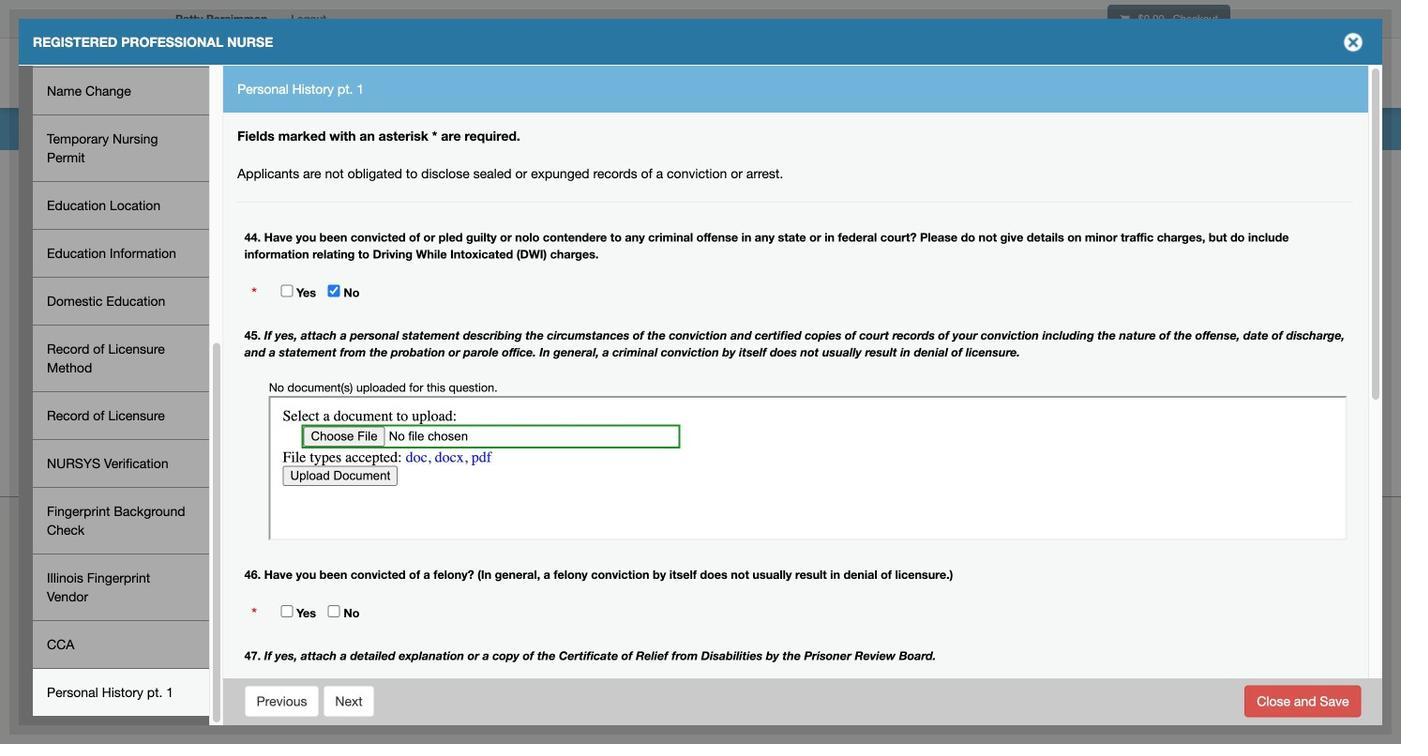 Task type: locate. For each thing, give the bounding box(es) containing it.
chevron down image
[[1195, 19, 1215, 38], [1195, 50, 1215, 69], [1195, 328, 1215, 348], [1195, 390, 1215, 410]]

2 vertical spatial chevron down image
[[1195, 236, 1215, 255]]

illinois department of financial and professional regulation image
[[166, 42, 594, 102]]

0 vertical spatial chevron down image
[[1195, 0, 1215, 8]]

chevron down image
[[1195, 0, 1215, 8], [1195, 112, 1215, 131], [1195, 236, 1215, 255]]

None checkbox
[[281, 285, 293, 297], [281, 605, 293, 617], [281, 285, 293, 297], [281, 605, 293, 617]]

1 vertical spatial chevron down image
[[1195, 112, 1215, 131]]

None checkbox
[[328, 285, 340, 297], [328, 605, 340, 617], [328, 285, 340, 297], [328, 605, 340, 617]]

3 chevron down image from the top
[[1195, 328, 1215, 348]]

3 chevron down image from the top
[[1195, 236, 1215, 255]]

None button
[[245, 685, 319, 717], [323, 685, 375, 717], [1245, 685, 1362, 717], [245, 685, 319, 717], [323, 685, 375, 717], [1245, 685, 1362, 717]]

2 chevron down image from the top
[[1195, 112, 1215, 131]]



Task type: vqa. For each thing, say whether or not it's contained in the screenshot.
the Remove this Document image
no



Task type: describe. For each thing, give the bounding box(es) containing it.
4 chevron down image from the top
[[1195, 390, 1215, 410]]

1 chevron down image from the top
[[1195, 0, 1215, 8]]

close window image
[[1339, 27, 1369, 57]]

2 chevron down image from the top
[[1195, 50, 1215, 69]]

1 chevron down image from the top
[[1195, 19, 1215, 38]]

shopping cart image
[[1120, 14, 1130, 24]]



